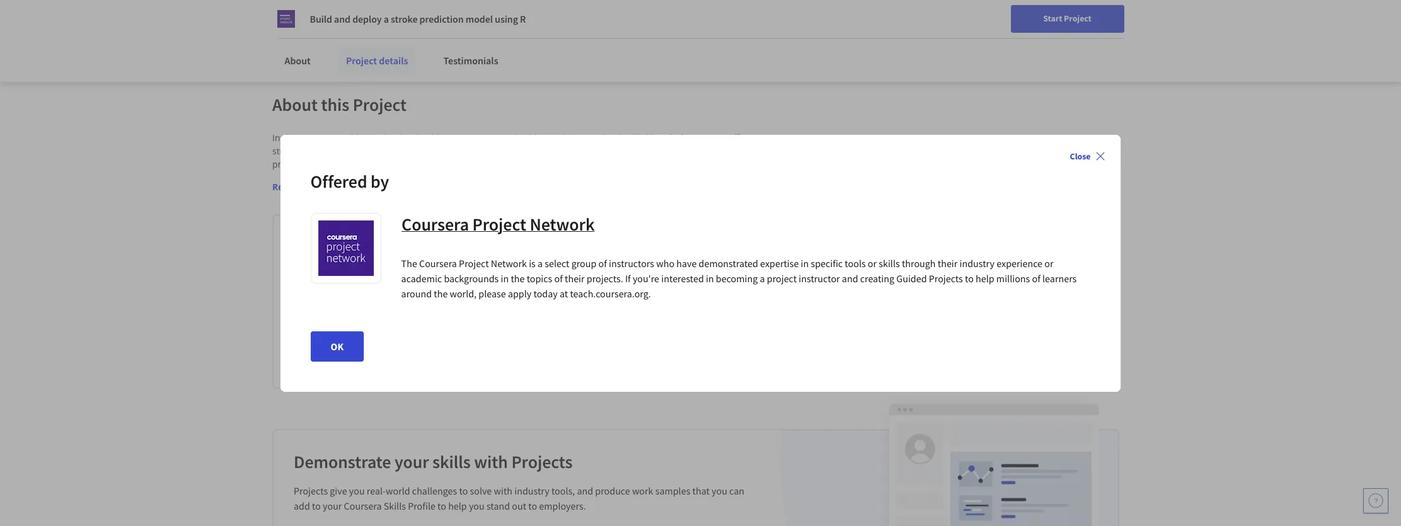 Task type: locate. For each thing, give the bounding box(es) containing it.
real- inside projects give you real-world challenges to solve with industry tools, and produce work samples that you can add to your coursera skills profile to help you stand out to employers.
[[367, 485, 386, 497]]

becoming
[[716, 272, 758, 285]]

the left is
[[511, 264, 525, 276]]

project details
[[346, 54, 408, 67]]

start project button
[[1011, 5, 1125, 33]]

help inside projects give you real-world challenges to solve with industry tools, and produce work samples that you can add to your coursera skills profile to help you stand out to employers.
[[448, 500, 467, 513]]

2 vertical spatial projects
[[294, 485, 328, 497]]

0 vertical spatial about
[[285, 54, 311, 67]]

0 horizontal spatial project
[[313, 264, 342, 276]]

your inside projects give you real-world challenges to solve with industry tools, and produce work samples that you can add to your coursera skills profile to help you stand out to employers.
[[323, 500, 342, 513]]

0 horizontal spatial r
[[520, 13, 526, 25]]

projects down through
[[929, 272, 963, 285]]

this up stroke.
[[283, 132, 298, 144]]

to inside the coursera project network is a select group of instructors who have demonstrated expertise in specific tools or skills through their industry experience or academic backgrounds in the topics of their projects. if you're interested in becoming a project instructor and creating guided projects to help millions of learners around the world, please apply today at teach.coursera.org.
[[965, 272, 974, 285]]

build
[[310, 13, 332, 25]]

instructors
[[609, 257, 654, 270]]

more right learn at the top of page
[[320, 18, 343, 31]]

your
[[1033, 15, 1050, 26], [395, 451, 429, 474], [323, 500, 342, 513]]

the inside the coursera project network is a select group of instructors who have demonstrated expertise in specific tools or skills through their industry experience or academic backgrounds in the topics of their projects. if you're interested in becoming a project instructor and creating guided projects to help millions of learners around the world, please apply today at teach.coursera.org.
[[401, 257, 417, 270]]

0 horizontal spatial network
[[491, 257, 527, 270]]

patient
[[693, 132, 722, 144]]

industry up out
[[515, 485, 550, 497]]

1 horizontal spatial their
[[938, 257, 958, 270]]

1 vertical spatial coursera project network link
[[914, 274, 1024, 289]]

and right tools,
[[577, 485, 593, 497]]

1 horizontal spatial models
[[548, 158, 578, 170]]

1 horizontal spatial this
[[321, 93, 349, 116]]

you're
[[633, 272, 660, 285]]

creating
[[860, 272, 895, 285]]

0 vertical spatial industry
[[960, 257, 995, 270]]

0 vertical spatial network
[[530, 213, 595, 235]]

2 • from the top
[[304, 354, 307, 366]]

of inside in this project, you'll help a leading healthcare organization build a model to predict the likelihood of a patient suffering a stroke. the model could help improve a patient's outcomes. working with a real-world dataset, you'll use r to load, clean, process, and analyze the data and then train multiple classification models to determine the best one for making accurate predictions. read more
[[675, 132, 683, 144]]

0 horizontal spatial world
[[386, 485, 410, 497]]

offered
[[311, 170, 367, 193]]

a right working
[[577, 145, 582, 157]]

could
[[349, 145, 371, 157]]

• left deploy
[[304, 354, 307, 366]]

0 horizontal spatial or
[[868, 257, 877, 270]]

0 horizontal spatial your
[[323, 500, 342, 513]]

for down the use
[[690, 158, 702, 170]]

1 horizontal spatial coursera project network link
[[914, 274, 1024, 289]]

skills up challenges
[[433, 451, 471, 474]]

0 horizontal spatial their
[[565, 272, 585, 285]]

the up academic
[[401, 257, 417, 270]]

1 vertical spatial skills
[[433, 451, 471, 474]]

more
[[320, 18, 343, 31], [297, 181, 320, 193]]

your up challenges
[[395, 451, 429, 474]]

and down improve
[[396, 158, 412, 170]]

0 vertical spatial •
[[304, 334, 307, 346]]

0 vertical spatial projects
[[929, 272, 963, 285]]

1 vertical spatial •
[[304, 354, 307, 366]]

world up determine at the top of the page
[[602, 145, 626, 157]]

model up analyze
[[320, 145, 347, 157]]

data right 'import'
[[343, 293, 362, 306]]

1 vertical spatial for
[[690, 158, 702, 170]]

project
[[1064, 13, 1092, 24], [346, 54, 377, 67], [353, 93, 407, 116], [472, 213, 526, 235], [294, 236, 332, 252], [459, 257, 489, 270], [954, 275, 985, 288]]

0 vertical spatial skills
[[879, 257, 900, 270]]

models down preprocessing
[[441, 334, 472, 346]]

help center image
[[1369, 494, 1384, 509]]

about up in
[[272, 93, 318, 116]]

0 vertical spatial coursera project network
[[401, 213, 595, 235]]

coursera project network inside offered by dialog
[[401, 213, 595, 235]]

1 horizontal spatial you'll
[[663, 145, 684, 157]]

at
[[560, 287, 568, 300]]

1 vertical spatial this
[[283, 132, 298, 144]]

0 horizontal spatial models
[[441, 334, 472, 346]]

projects.
[[587, 272, 623, 285]]

prediction down preprocessing
[[395, 334, 439, 346]]

1 horizontal spatial r
[[704, 145, 709, 157]]

skills
[[879, 257, 900, 270], [433, 451, 471, 474]]

model down "• evaluate and select prediction models"
[[405, 354, 432, 366]]

for inside in this project, you'll help a leading healthcare organization build a model to predict the likelihood of a patient suffering a stroke. the model could help improve a patient's outcomes. working with a real-world dataset, you'll use r to load, clean, process, and analyze the data and then train multiple classification models to determine the best one for making accurate predictions. read more
[[690, 158, 702, 170]]

and
[[334, 13, 351, 25], [309, 158, 324, 170], [396, 158, 412, 170], [842, 272, 858, 285], [364, 293, 380, 306], [350, 334, 367, 346], [577, 485, 593, 497]]

by
[[371, 170, 389, 193]]

0 vertical spatial your
[[1033, 15, 1050, 26]]

to down challenges
[[438, 500, 446, 513]]

in this project, you'll help a leading healthcare organization build a model to predict the likelihood of a patient suffering a stroke. the model could help improve a patient's outcomes. working with a real-world dataset, you'll use r to load, clean, process, and analyze the data and then train multiple classification models to determine the best one for making accurate predictions. read more
[[272, 132, 775, 193]]

0 vertical spatial coursera project network link
[[401, 213, 595, 235]]

help down challenges
[[448, 500, 467, 513]]

this for in
[[283, 132, 298, 144]]

r right the use
[[704, 145, 709, 157]]

r
[[520, 13, 526, 25], [704, 145, 709, 157]]

about
[[285, 54, 311, 67], [272, 93, 318, 116]]

coursera project network for coursera project network link in offered by dialog
[[401, 213, 595, 235]]

the down project, in the left top of the page
[[303, 145, 318, 157]]

real- inside in this project, you'll help a leading healthcare organization build a model to predict the likelihood of a patient suffering a stroke. the model could help improve a patient's outcomes. working with a real-world dataset, you'll use r to load, clean, process, and analyze the data and then train multiple classification models to determine the best one for making accurate predictions. read more
[[584, 145, 602, 157]]

or
[[868, 257, 877, 270], [1045, 257, 1054, 270]]

you'll up could
[[333, 132, 354, 144]]

models down working
[[548, 158, 578, 170]]

of down experience
[[1032, 272, 1041, 285]]

tools,
[[552, 485, 575, 497]]

of right likelihood
[[675, 132, 683, 144]]

select up • deploy the prediction model
[[369, 334, 393, 346]]

start
[[1044, 13, 1063, 24]]

or up learners
[[1045, 257, 1054, 270]]

complete
[[471, 264, 509, 276]]

0 horizontal spatial projects
[[294, 485, 328, 497]]

1 horizontal spatial the
[[401, 257, 417, 270]]

with right working
[[557, 145, 574, 157]]

1 horizontal spatial your
[[395, 451, 429, 474]]

and down requires
[[364, 293, 380, 306]]

projects inside projects give you real-world challenges to solve with industry tools, and produce work samples that you can add to your coursera skills profile to help you stand out to employers.
[[294, 485, 328, 497]]

0 vertical spatial models
[[548, 158, 578, 170]]

1 horizontal spatial industry
[[960, 257, 995, 270]]

in down demonstrated
[[706, 272, 714, 285]]

2 or from the left
[[1045, 257, 1054, 270]]

1 vertical spatial r
[[704, 145, 709, 157]]

model up working
[[546, 132, 572, 144]]

0 horizontal spatial this
[[283, 132, 298, 144]]

0 vertical spatial the
[[303, 145, 318, 157]]

world up skills
[[386, 485, 410, 497]]

to up around on the bottom of page
[[398, 264, 407, 276]]

and right build
[[334, 13, 351, 25]]

projects
[[929, 272, 963, 285], [512, 451, 573, 474], [294, 485, 328, 497]]

• for • evaluate and select prediction models
[[304, 334, 307, 346]]

you'll up one
[[663, 145, 684, 157]]

0 vertical spatial for
[[414, 18, 427, 31]]

build
[[516, 132, 537, 144]]

network down experience
[[987, 275, 1024, 288]]

coursera project network up complete
[[401, 213, 595, 235]]

0 horizontal spatial industry
[[515, 485, 550, 497]]

1 vertical spatial coursera project network
[[914, 275, 1024, 288]]

in up instructor
[[801, 257, 809, 270]]

of up projects.
[[599, 257, 607, 270]]

network inside the coursera project network is a select group of instructors who have demonstrated expertise in specific tools or skills through their industry experience or academic backgrounds in the topics of their projects. if you're interested in becoming a project instructor and creating guided projects to help millions of learners around the world, please apply today at teach.coursera.org.
[[491, 257, 527, 270]]

following
[[527, 264, 565, 276]]

stroke
[[391, 13, 418, 25]]

coursera project network down through
[[914, 275, 1024, 288]]

project inside start project button
[[1064, 13, 1092, 24]]

• left evaluate
[[304, 334, 307, 346]]

1 horizontal spatial real-
[[584, 145, 602, 157]]

this up project, in the left top of the page
[[321, 93, 349, 116]]

a left leading
[[377, 132, 382, 144]]

prediction
[[420, 13, 464, 25], [395, 334, 439, 346], [360, 354, 403, 366]]

real- down predict
[[584, 145, 602, 157]]

your down give
[[323, 500, 342, 513]]

skills up creating
[[879, 257, 900, 270]]

0 horizontal spatial coursera project network link
[[401, 213, 595, 235]]

data down improve
[[376, 158, 394, 170]]

using
[[495, 13, 518, 25]]

you
[[381, 264, 396, 276], [349, 485, 365, 497], [712, 485, 728, 497], [469, 500, 485, 513]]

projects give you real-world challenges to solve with industry tools, and produce work samples that you can add to your coursera skills profile to help you stand out to employers.
[[294, 485, 745, 513]]

2 horizontal spatial projects
[[929, 272, 963, 285]]

1 vertical spatial network
[[491, 257, 527, 270]]

the up 'apply'
[[511, 272, 525, 285]]

1 horizontal spatial skills
[[879, 257, 900, 270]]

deploy
[[312, 354, 342, 366]]

with inside in this project, you'll help a leading healthcare organization build a model to predict the likelihood of a patient suffering a stroke. the model could help improve a patient's outcomes. working with a real-world dataset, you'll use r to load, clean, process, and analyze the data and then train multiple classification models to determine the best one for making accurate predictions. read more
[[557, 145, 574, 157]]

• deploy the prediction model
[[304, 354, 432, 366]]

and down tools
[[842, 272, 858, 285]]

classification
[[493, 158, 546, 170]]

with up solve
[[474, 451, 508, 474]]

0 vertical spatial real-
[[584, 145, 602, 157]]

1 • from the top
[[304, 334, 307, 346]]

1 vertical spatial world
[[386, 485, 410, 497]]

to left millions
[[965, 272, 974, 285]]

you right requires
[[381, 264, 396, 276]]

evaluate
[[312, 334, 348, 346]]

expertise
[[760, 257, 799, 270]]

with
[[557, 145, 574, 157], [474, 451, 508, 474], [494, 485, 513, 497]]

1 horizontal spatial network
[[530, 213, 595, 235]]

network left is
[[491, 257, 527, 270]]

1 horizontal spatial for
[[690, 158, 702, 170]]

start project
[[1044, 13, 1092, 24]]

1 horizontal spatial or
[[1045, 257, 1054, 270]]

business
[[429, 18, 468, 31]]

career
[[1070, 15, 1094, 26]]

can
[[730, 485, 745, 497]]

2 horizontal spatial your
[[1033, 15, 1050, 26]]

1 horizontal spatial world
[[602, 145, 626, 157]]

process,
[[272, 158, 306, 170]]

1 horizontal spatial project
[[767, 272, 797, 285]]

demonstrate your skills with projects
[[294, 451, 573, 474]]

close button
[[1065, 145, 1111, 167]]

0 horizontal spatial coursera project network
[[401, 213, 595, 235]]

1 vertical spatial your
[[395, 451, 429, 474]]

0 vertical spatial select
[[545, 257, 570, 270]]

coursera inside projects give you real-world challenges to solve with industry tools, and produce work samples that you can add to your coursera skills profile to help you stand out to employers.
[[344, 500, 382, 513]]

select up topics
[[545, 257, 570, 270]]

1 horizontal spatial coursera project network
[[914, 275, 1024, 288]]

coursera enterprise logos image
[[839, 0, 1091, 23]]

a left stroke
[[384, 13, 389, 25]]

1 vertical spatial industry
[[515, 485, 550, 497]]

ok
[[331, 340, 344, 353]]

2 vertical spatial network
[[987, 275, 1024, 288]]

a down expertise
[[760, 272, 765, 285]]

about this project
[[272, 93, 407, 116]]

their
[[938, 257, 958, 270], [565, 272, 585, 285]]

• evaluate and select prediction models
[[304, 334, 472, 346]]

0 vertical spatial you'll
[[333, 132, 354, 144]]

project
[[313, 264, 342, 276], [767, 272, 797, 285]]

in
[[801, 257, 809, 270], [501, 272, 509, 285], [706, 272, 714, 285]]

data left around on the bottom of page
[[382, 293, 401, 306]]

prediction down "• evaluate and select prediction models"
[[360, 354, 403, 366]]

instructor
[[799, 272, 840, 285]]

0 vertical spatial this
[[321, 93, 349, 116]]

you down solve
[[469, 500, 485, 513]]

project right this
[[313, 264, 342, 276]]

1 vertical spatial models
[[441, 334, 472, 346]]

help inside the coursera project network is a select group of instructors who have demonstrated expertise in specific tools or skills through their industry experience or academic backgrounds in the topics of their projects. if you're interested in becoming a project instructor and creating guided projects to help millions of learners around the world, please apply today at teach.coursera.org.
[[976, 272, 995, 285]]

their down group
[[565, 272, 585, 285]]

of
[[675, 132, 683, 144], [599, 257, 607, 270], [555, 272, 563, 285], [1032, 272, 1041, 285]]

your for find
[[1033, 15, 1050, 26]]

0 vertical spatial their
[[938, 257, 958, 270]]

0 horizontal spatial the
[[303, 145, 318, 157]]

to up making
[[711, 145, 720, 157]]

0 horizontal spatial real-
[[367, 485, 386, 497]]

offered by
[[311, 170, 389, 193]]

you'll
[[333, 132, 354, 144], [663, 145, 684, 157]]

data
[[376, 158, 394, 170], [343, 293, 362, 306], [382, 293, 401, 306]]

experience
[[997, 257, 1043, 270]]

0 vertical spatial world
[[602, 145, 626, 157]]

about link
[[277, 47, 318, 74]]

help left millions
[[976, 272, 995, 285]]

their right through
[[938, 257, 958, 270]]

1 vertical spatial the
[[401, 257, 417, 270]]

with up the "stand"
[[494, 485, 513, 497]]

world
[[602, 145, 626, 157], [386, 485, 410, 497]]

likelihood
[[632, 132, 673, 144]]

1 vertical spatial projects
[[512, 451, 573, 474]]

coursera project network link down through
[[914, 274, 1024, 289]]

0 horizontal spatial select
[[369, 334, 393, 346]]

in up please
[[501, 272, 509, 285]]

industry
[[960, 257, 995, 270], [515, 485, 550, 497]]

1 vertical spatial real-
[[367, 485, 386, 497]]

this inside in this project, you'll help a leading healthcare organization build a model to predict the likelihood of a patient suffering a stroke. the model could help improve a patient's outcomes. working with a real-world dataset, you'll use r to load, clean, process, and analyze the data and then train multiple classification models to determine the best one for making accurate predictions. read more
[[283, 132, 298, 144]]

models inside in this project, you'll help a leading healthcare organization build a model to predict the likelihood of a patient suffering a stroke. the model could help improve a patient's outcomes. working with a real-world dataset, you'll use r to load, clean, process, and analyze the data and then train multiple classification models to determine the best one for making accurate predictions. read more
[[548, 158, 578, 170]]

or up creating
[[868, 257, 877, 270]]

2 vertical spatial with
[[494, 485, 513, 497]]

a down healthcare
[[430, 145, 435, 157]]

around
[[401, 287, 432, 300]]

multiple
[[457, 158, 491, 170]]

None search field
[[180, 8, 482, 33]]

1 vertical spatial more
[[297, 181, 320, 193]]

real- up skills
[[367, 485, 386, 497]]

0 vertical spatial with
[[557, 145, 574, 157]]

you left can
[[712, 485, 728, 497]]

1 vertical spatial about
[[272, 93, 318, 116]]

1 horizontal spatial select
[[545, 257, 570, 270]]

help
[[357, 132, 375, 144], [374, 145, 392, 157], [976, 272, 995, 285], [448, 500, 467, 513]]

model
[[466, 13, 493, 25], [546, 132, 572, 144], [320, 145, 347, 157], [405, 354, 432, 366]]

to
[[575, 132, 583, 144], [711, 145, 720, 157], [581, 158, 589, 170], [398, 264, 407, 276], [965, 272, 974, 285], [459, 485, 468, 497], [312, 500, 321, 513], [438, 500, 446, 513], [529, 500, 537, 513]]

shopping cart: 1 item image
[[1107, 9, 1131, 30]]

2 vertical spatial your
[[323, 500, 342, 513]]

about for about
[[285, 54, 311, 67]]

industry inside the coursera project network is a select group of instructors who have demonstrated expertise in specific tools or skills through their industry experience or academic backgrounds in the topics of their projects. if you're interested in becoming a project instructor and creating guided projects to help millions of learners around the world, please apply today at teach.coursera.org.
[[960, 257, 995, 270]]

project down expertise
[[767, 272, 797, 285]]

coursera inside coursera project network link
[[914, 275, 952, 288]]

projects up tools,
[[512, 451, 573, 474]]

projects inside the coursera project network is a select group of instructors who have demonstrated expertise in specific tools or skills through their industry experience or academic backgrounds in the topics of their projects. if you're interested in becoming a project instructor and creating guided projects to help millions of learners around the world, please apply today at teach.coursera.org.
[[929, 272, 963, 285]]

for left the business on the left top of the page
[[414, 18, 427, 31]]

healthcare
[[416, 132, 460, 144]]

1 vertical spatial you'll
[[663, 145, 684, 157]]

1 vertical spatial with
[[474, 451, 508, 474]]

network up group
[[530, 213, 595, 235]]

to left predict
[[575, 132, 583, 144]]

1 vertical spatial their
[[565, 272, 585, 285]]

r right using
[[520, 13, 526, 25]]

2 horizontal spatial network
[[987, 275, 1024, 288]]

about down learn at the top of page
[[285, 54, 311, 67]]

world inside in this project, you'll help a leading healthcare organization build a model to predict the likelihood of a patient suffering a stroke. the model could help improve a patient's outcomes. working with a real-world dataset, you'll use r to load, clean, process, and analyze the data and then train multiple classification models to determine the best one for making accurate predictions. read more
[[602, 145, 626, 157]]

topics
[[527, 272, 553, 285]]

ok button
[[311, 331, 364, 362]]

and inside projects give you real-world challenges to solve with industry tools, and produce work samples that you can add to your coursera skills profile to help you stand out to employers.
[[577, 485, 593, 497]]



Task type: vqa. For each thing, say whether or not it's contained in the screenshot.
the topmost coursera project network
yes



Task type: describe. For each thing, give the bounding box(es) containing it.
work
[[632, 485, 654, 497]]

and inside the coursera project network is a select group of instructors who have demonstrated expertise in specific tools or skills through their industry experience or academic backgrounds in the topics of their projects. if you're interested in becoming a project instructor and creating guided projects to help millions of learners around the world, please apply today at teach.coursera.org.
[[842, 272, 858, 285]]

deploy
[[353, 13, 382, 25]]

1 vertical spatial prediction
[[395, 334, 439, 346]]

select inside the coursera project network is a select group of instructors who have demonstrated expertise in specific tools or skills through their industry experience or academic backgrounds in the topics of their projects. if you're interested in becoming a project instructor and creating guided projects to help millions of learners around the world, please apply today at teach.coursera.org.
[[545, 257, 570, 270]]

to left solve
[[459, 485, 468, 497]]

steps:
[[567, 264, 591, 276]]

analyze
[[327, 158, 358, 170]]

2 horizontal spatial in
[[801, 257, 809, 270]]

0 vertical spatial more
[[320, 18, 343, 31]]

apply
[[508, 287, 532, 300]]

1 vertical spatial select
[[369, 334, 393, 346]]

preprocessing
[[403, 293, 463, 306]]

to right the add
[[312, 500, 321, 513]]

learn more about coursera for business link
[[293, 18, 468, 31]]

independently
[[409, 264, 468, 276]]

import data and data preprocessing
[[312, 293, 463, 306]]

then
[[415, 158, 433, 170]]

produce
[[595, 485, 630, 497]]

a right is
[[538, 257, 543, 270]]

backgrounds
[[444, 272, 499, 285]]

learn more about coursera for business
[[293, 18, 468, 31]]

0 horizontal spatial skills
[[433, 451, 471, 474]]

requires
[[344, 264, 378, 276]]

0 horizontal spatial for
[[414, 18, 427, 31]]

testimonials
[[444, 54, 498, 67]]

use
[[687, 145, 701, 157]]

this for about
[[321, 93, 349, 116]]

data inside in this project, you'll help a leading healthcare organization build a model to predict the likelihood of a patient suffering a stroke. the model could help improve a patient's outcomes. working with a real-world dataset, you'll use r to load, clean, process, and analyze the data and then train multiple classification models to determine the best one for making accurate predictions. read more
[[376, 158, 394, 170]]

this
[[294, 264, 311, 276]]

project inside project details link
[[346, 54, 377, 67]]

this project requires you to independently complete the following steps:
[[294, 264, 591, 276]]

read more button
[[272, 180, 320, 194]]

industry inside projects give you real-world challenges to solve with industry tools, and produce work samples that you can add to your coursera skills profile to help you stand out to employers.
[[515, 485, 550, 497]]

through
[[902, 257, 936, 270]]

you right give
[[349, 485, 365, 497]]

build and deploy a stroke prediction model using r
[[310, 13, 526, 25]]

new
[[1052, 15, 1068, 26]]

making
[[705, 158, 735, 170]]

the inside in this project, you'll help a leading healthcare organization build a model to predict the likelihood of a patient suffering a stroke. the model could help improve a patient's outcomes. working with a real-world dataset, you'll use r to load, clean, process, and analyze the data and then train multiple classification models to determine the best one for making accurate predictions. read more
[[303, 145, 318, 157]]

find
[[1015, 15, 1031, 26]]

world inside projects give you real-world challenges to solve with industry tools, and produce work samples that you can add to your coursera skills profile to help you stand out to employers.
[[386, 485, 410, 497]]

that
[[693, 485, 710, 497]]

with inside projects give you real-world challenges to solve with industry tools, and produce work samples that you can add to your coursera skills profile to help you stand out to employers.
[[494, 485, 513, 497]]

group
[[572, 257, 597, 270]]

a up working
[[539, 132, 544, 144]]

find your new career link
[[1009, 13, 1100, 28]]

1 or from the left
[[868, 257, 877, 270]]

help down leading
[[374, 145, 392, 157]]

determine
[[591, 158, 634, 170]]

0 horizontal spatial you'll
[[333, 132, 354, 144]]

accurate
[[737, 158, 772, 170]]

to left determine at the top of the page
[[581, 158, 589, 170]]

• for • deploy the prediction model
[[304, 354, 307, 366]]

the down dataset,
[[637, 158, 650, 170]]

the left world,
[[434, 287, 448, 300]]

stroke.
[[272, 145, 301, 157]]

academic
[[401, 272, 442, 285]]

the coursera project network is a select group of instructors who have demonstrated expertise in specific tools or skills through their industry experience or academic backgrounds in the topics of their projects. if you're interested in becoming a project instructor and creating guided projects to help millions of learners around the world, please apply today at teach.coursera.org.
[[401, 257, 1077, 300]]

network for bottom coursera project network link
[[987, 275, 1024, 288]]

testimonials link
[[436, 47, 506, 74]]

predict
[[585, 132, 614, 144]]

please
[[479, 287, 506, 300]]

project plan
[[294, 236, 358, 252]]

details
[[379, 54, 408, 67]]

organization
[[462, 132, 514, 144]]

outcomes.
[[475, 145, 518, 157]]

and right ok
[[350, 334, 367, 346]]

a up the use
[[685, 132, 690, 144]]

the right deploy
[[344, 354, 358, 366]]

add
[[294, 500, 310, 513]]

tools
[[845, 257, 866, 270]]

offered by dialog
[[280, 135, 1121, 392]]

suffering
[[724, 132, 761, 144]]

project inside the coursera project network is a select group of instructors who have demonstrated expertise in specific tools or skills through their industry experience or academic backgrounds in the topics of their projects. if you're interested in becoming a project instructor and creating guided projects to help millions of learners around the world, please apply today at teach.coursera.org.
[[767, 272, 797, 285]]

and up predictions. at the top left of the page
[[309, 158, 324, 170]]

0 horizontal spatial in
[[501, 272, 509, 285]]

project details link
[[339, 47, 416, 74]]

coursera inside the coursera project network is a select group of instructors who have demonstrated expertise in specific tools or skills through their industry experience or academic backgrounds in the topics of their projects. if you're interested in becoming a project instructor and creating guided projects to help millions of learners around the world, please apply today at teach.coursera.org.
[[419, 257, 457, 270]]

your for demonstrate
[[395, 451, 429, 474]]

more inside in this project, you'll help a leading healthcare organization build a model to predict the likelihood of a patient suffering a stroke. the model could help improve a patient's outcomes. working with a real-world dataset, you'll use r to load, clean, process, and analyze the data and then train multiple classification models to determine the best one for making accurate predictions. read more
[[297, 181, 320, 193]]

improve
[[394, 145, 428, 157]]

demonstrated
[[699, 257, 758, 270]]

the down could
[[360, 158, 374, 170]]

1 horizontal spatial in
[[706, 272, 714, 285]]

import
[[312, 293, 341, 306]]

help up could
[[357, 132, 375, 144]]

network for coursera project network link in offered by dialog
[[530, 213, 595, 235]]

if
[[625, 272, 631, 285]]

give
[[330, 485, 347, 497]]

stand
[[487, 500, 510, 513]]

read
[[272, 181, 294, 193]]

employers.
[[539, 500, 586, 513]]

project inside the coursera project network is a select group of instructors who have demonstrated expertise in specific tools or skills through their industry experience or academic backgrounds in the topics of their projects. if you're interested in becoming a project instructor and creating guided projects to help millions of learners around the world, please apply today at teach.coursera.org.
[[459, 257, 489, 270]]

about for about this project
[[272, 93, 318, 116]]

coursera project network for bottom coursera project network link
[[914, 275, 1024, 288]]

is
[[529, 257, 536, 270]]

of up at
[[555, 272, 563, 285]]

millions
[[997, 272, 1030, 285]]

predictions.
[[272, 171, 321, 183]]

skills inside the coursera project network is a select group of instructors who have demonstrated expertise in specific tools or skills through their industry experience or academic backgrounds in the topics of their projects. if you're interested in becoming a project instructor and creating guided projects to help millions of learners around the world, please apply today at teach.coursera.org.
[[879, 257, 900, 270]]

coursera project network link inside offered by dialog
[[401, 213, 595, 235]]

world,
[[450, 287, 477, 300]]

have
[[677, 257, 697, 270]]

a up clean, at the top
[[763, 132, 768, 144]]

samples
[[656, 485, 691, 497]]

coursera project network image
[[277, 10, 295, 28]]

guided
[[897, 272, 927, 285]]

dataset,
[[628, 145, 661, 157]]

load,
[[722, 145, 742, 157]]

r inside in this project, you'll help a leading healthcare organization build a model to predict the likelihood of a patient suffering a stroke. the model could help improve a patient's outcomes. working with a real-world dataset, you'll use r to load, clean, process, and analyze the data and then train multiple classification models to determine the best one for making accurate predictions. read more
[[704, 145, 709, 157]]

today
[[534, 287, 558, 300]]

challenges
[[412, 485, 457, 497]]

find your new career
[[1015, 15, 1094, 26]]

model left using
[[466, 13, 493, 25]]

out
[[512, 500, 527, 513]]

0 vertical spatial r
[[520, 13, 526, 25]]

train
[[436, 158, 455, 170]]

about
[[345, 18, 371, 31]]

interested
[[662, 272, 704, 285]]

2 vertical spatial prediction
[[360, 354, 403, 366]]

0 vertical spatial prediction
[[420, 13, 464, 25]]

plan
[[335, 236, 358, 252]]

solve
[[470, 485, 492, 497]]

skills
[[384, 500, 406, 513]]

one
[[672, 158, 688, 170]]

1 horizontal spatial projects
[[512, 451, 573, 474]]

project,
[[300, 132, 331, 144]]

patient's
[[438, 145, 473, 157]]

the right predict
[[617, 132, 630, 144]]

to right out
[[529, 500, 537, 513]]

working
[[520, 145, 555, 157]]



